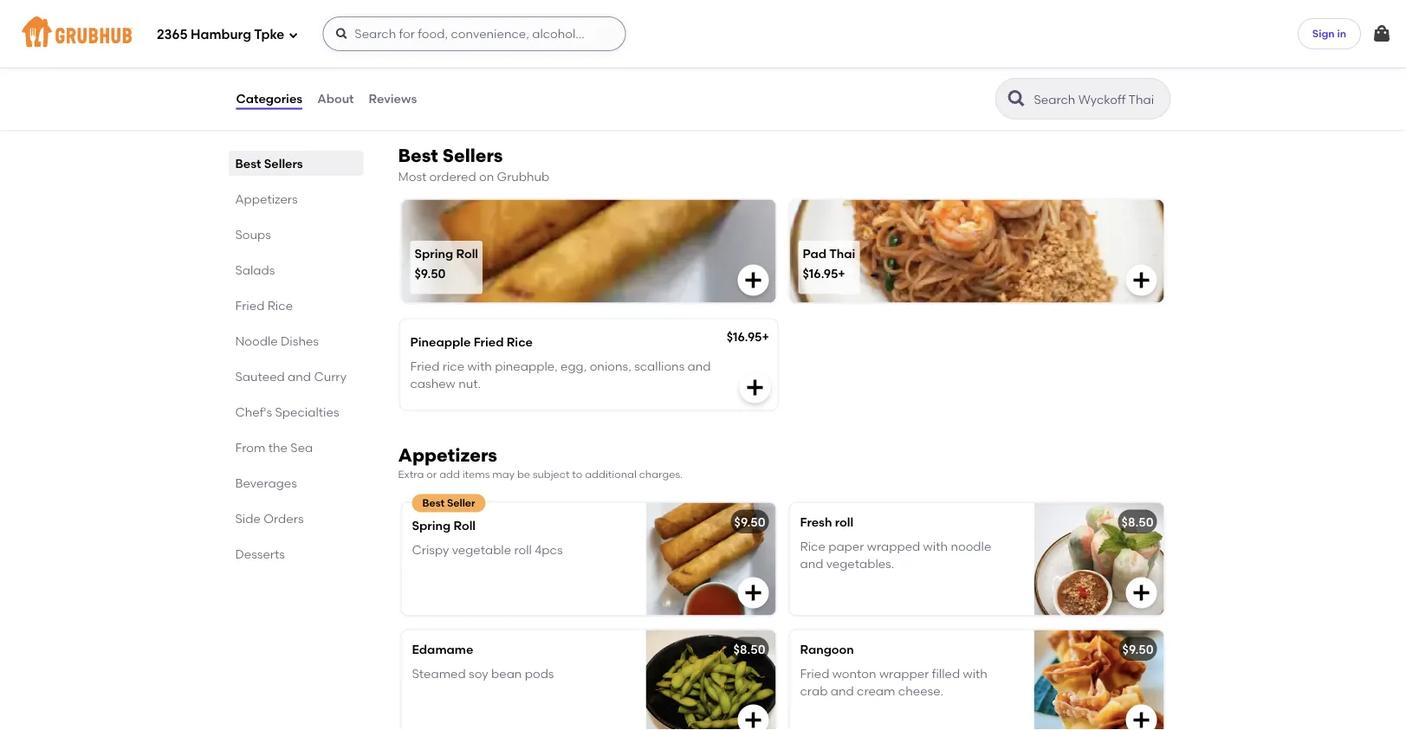 Task type: vqa. For each thing, say whether or not it's contained in the screenshot.
"$8.50" for Rice paper wrapped with noodle and vegetables.
yes



Task type: describe. For each thing, give the bounding box(es) containing it.
min inside "delivery 40–55 min"
[[315, 33, 334, 45]]

0 horizontal spatial roll
[[514, 543, 532, 557]]

in
[[1337, 27, 1346, 40]]

from the sea tab
[[235, 438, 357, 457]]

$9.50 inside spring roll $9.50
[[415, 266, 446, 281]]

pineapple
[[410, 334, 471, 349]]

desserts
[[235, 547, 285, 561]]

thai
[[829, 246, 855, 261]]

vegetables.
[[826, 557, 894, 572]]

sellers for best sellers most ordered on grubhub
[[443, 145, 503, 167]]

2365
[[157, 27, 188, 43]]

steamed
[[412, 667, 466, 681]]

pickup 6.1 mi • 40–50 min
[[414, 18, 505, 45]]

best sellers
[[235, 156, 303, 171]]

dishes
[[281, 334, 319, 348]]

tpke
[[254, 27, 284, 43]]

crispy vegetable roll 4pcs
[[412, 543, 563, 557]]

roll for spring roll $9.50
[[456, 246, 478, 261]]

and inside fried rice with pineapple, egg, onions, scallions and cashew nut.
[[688, 359, 711, 374]]

soups
[[235, 227, 271, 242]]

hamburg
[[191, 27, 251, 43]]

spring roll $9.50
[[415, 246, 478, 281]]

filled
[[932, 667, 960, 681]]

fried rice
[[235, 298, 293, 313]]

40–50
[[453, 33, 484, 45]]

fresh roll image
[[1034, 503, 1164, 616]]

sellers for best sellers
[[264, 156, 303, 171]]

desserts tab
[[235, 545, 357, 563]]

1 vertical spatial $9.50
[[734, 515, 765, 530]]

fried for fried rice with pineapple, egg, onions, scallions and cashew nut.
[[410, 359, 440, 374]]

scallions
[[634, 359, 685, 374]]

fried for fried wonton wrapper filled with crab and cream cheese.
[[800, 667, 829, 681]]

vegetable
[[452, 543, 511, 557]]

and inside fried wonton wrapper filled with crab and cream cheese.
[[831, 684, 854, 699]]

spring roll
[[412, 518, 476, 533]]

bean
[[491, 667, 522, 681]]

delivery
[[288, 18, 329, 30]]

40–55
[[282, 33, 313, 45]]

beverages tab
[[235, 474, 357, 492]]

pad
[[803, 246, 827, 261]]

best sellers tab
[[235, 154, 357, 172]]

wrapper
[[879, 667, 929, 681]]

and inside rice paper wrapped with noodle and vegetables.
[[800, 557, 824, 572]]

spring for spring roll $9.50
[[415, 246, 453, 261]]

pineapple,
[[495, 359, 558, 374]]

delivery 40–55 min
[[282, 18, 334, 45]]

sign in button
[[1298, 18, 1361, 49]]

cashew
[[410, 376, 456, 391]]

fried up pineapple,
[[474, 334, 504, 349]]

curry
[[314, 369, 347, 384]]

search icon image
[[1006, 88, 1027, 109]]

fried rice tab
[[235, 296, 357, 315]]

about button
[[316, 68, 355, 130]]

add
[[439, 468, 460, 481]]

rangoon
[[800, 642, 854, 657]]

cheese.
[[898, 684, 944, 699]]

best for best sellers
[[235, 156, 261, 171]]

edamame
[[412, 642, 473, 657]]

or
[[427, 468, 437, 481]]

•
[[445, 33, 449, 45]]

orders
[[264, 511, 304, 526]]

chef's specialties tab
[[235, 403, 357, 421]]

cream
[[857, 684, 895, 699]]

on
[[479, 169, 494, 184]]

egg,
[[561, 359, 587, 374]]

spring for spring roll
[[412, 518, 451, 533]]

roll for spring roll
[[454, 518, 476, 533]]

side
[[235, 511, 261, 526]]

appetizers for appetizers extra or add items may be subject to additional charges.
[[398, 444, 497, 466]]

$8.50 for steamed soy bean pods
[[734, 642, 765, 657]]

with inside fried rice with pineapple, egg, onions, scallions and cashew nut.
[[467, 359, 492, 374]]

best for best seller
[[422, 497, 445, 510]]

Search Wyckoff Thai search field
[[1032, 91, 1165, 107]]

wrapped
[[867, 539, 920, 554]]

pickup
[[442, 18, 477, 30]]

side orders
[[235, 511, 304, 526]]

onions,
[[590, 359, 631, 374]]

pineapple fried rice
[[410, 334, 533, 349]]

1 vertical spatial +
[[762, 329, 769, 344]]

fried for fried rice
[[235, 298, 265, 313]]

with inside rice paper wrapped with noodle and vegetables.
[[923, 539, 948, 554]]

rice
[[442, 359, 464, 374]]

additional
[[585, 468, 637, 481]]

categories button
[[235, 68, 303, 130]]

side orders tab
[[235, 509, 357, 528]]

specialties
[[275, 405, 339, 419]]

sauteed
[[235, 369, 285, 384]]

be
[[517, 468, 530, 481]]

crispy
[[412, 543, 449, 557]]

seller
[[447, 497, 475, 510]]

fresh roll
[[800, 515, 854, 530]]

about
[[317, 91, 354, 106]]

main navigation navigation
[[0, 0, 1406, 68]]



Task type: locate. For each thing, give the bounding box(es) containing it.
chef's specialties
[[235, 405, 339, 419]]

sauteed and curry
[[235, 369, 347, 384]]

with
[[467, 359, 492, 374], [923, 539, 948, 554], [963, 667, 988, 681]]

Search for food, convenience, alcohol... search field
[[323, 16, 626, 51]]

appetizers up add
[[398, 444, 497, 466]]

the
[[268, 440, 288, 455]]

rice down fresh
[[800, 539, 826, 554]]

min
[[315, 33, 334, 45], [486, 33, 505, 45]]

paper
[[828, 539, 864, 554]]

appetizers extra or add items may be subject to additional charges.
[[398, 444, 683, 481]]

1 vertical spatial $16.95
[[727, 329, 762, 344]]

1 horizontal spatial roll
[[835, 515, 854, 530]]

soups tab
[[235, 225, 357, 243]]

salads tab
[[235, 261, 357, 279]]

roll down ordered
[[456, 246, 478, 261]]

0 vertical spatial +
[[838, 266, 845, 281]]

rice inside rice paper wrapped with noodle and vegetables.
[[800, 539, 826, 554]]

1 horizontal spatial appetizers
[[398, 444, 497, 466]]

charges.
[[639, 468, 683, 481]]

noodle dishes tab
[[235, 332, 357, 350]]

1 vertical spatial roll
[[514, 543, 532, 557]]

spring up crispy
[[412, 518, 451, 533]]

fried wonton wrapper filled with crab and cream cheese.
[[800, 667, 988, 699]]

0 vertical spatial with
[[467, 359, 492, 374]]

appetizers inside the appetizers extra or add items may be subject to additional charges.
[[398, 444, 497, 466]]

spring down ordered
[[415, 246, 453, 261]]

may
[[492, 468, 515, 481]]

spring
[[415, 246, 453, 261], [412, 518, 451, 533]]

with left noodle
[[923, 539, 948, 554]]

salads
[[235, 263, 275, 277]]

spring roll image
[[646, 503, 776, 616]]

ordered
[[429, 169, 476, 184]]

2 horizontal spatial $9.50
[[1123, 642, 1154, 657]]

min down 'delivery' at left
[[315, 33, 334, 45]]

pad thai $16.95 +
[[803, 246, 855, 281]]

best up appetizers tab
[[235, 156, 261, 171]]

and down wonton
[[831, 684, 854, 699]]

sauteed and curry tab
[[235, 367, 357, 386]]

fried rice with pineapple, egg, onions, scallions and cashew nut.
[[410, 359, 711, 391]]

pods
[[525, 667, 554, 681]]

roll
[[835, 515, 854, 530], [514, 543, 532, 557]]

0 horizontal spatial rice
[[267, 298, 293, 313]]

rice paper wrapped with noodle and vegetables.
[[800, 539, 991, 572]]

fried up cashew
[[410, 359, 440, 374]]

0 horizontal spatial with
[[467, 359, 492, 374]]

sellers
[[443, 145, 503, 167], [264, 156, 303, 171]]

fried inside tab
[[235, 298, 265, 313]]

wonton
[[832, 667, 876, 681]]

grubhub
[[497, 169, 550, 184]]

sea
[[291, 440, 313, 455]]

1 min from the left
[[315, 33, 334, 45]]

0 vertical spatial appetizers
[[235, 191, 298, 206]]

0 vertical spatial $9.50
[[415, 266, 446, 281]]

with inside fried wonton wrapper filled with crab and cream cheese.
[[963, 667, 988, 681]]

categories
[[236, 91, 303, 106]]

reviews
[[369, 91, 417, 106]]

best up most
[[398, 145, 438, 167]]

best seller
[[422, 497, 475, 510]]

most
[[398, 169, 426, 184]]

chef's
[[235, 405, 272, 419]]

fresh
[[800, 515, 832, 530]]

0 vertical spatial roll
[[835, 515, 854, 530]]

steamed soy bean pods
[[412, 667, 554, 681]]

beverages
[[235, 476, 297, 490]]

1 horizontal spatial $9.50
[[734, 515, 765, 530]]

rangoon image
[[1034, 630, 1164, 730]]

option group
[[235, 10, 532, 54]]

roll left 4pcs
[[514, 543, 532, 557]]

sellers up appetizers tab
[[264, 156, 303, 171]]

+
[[838, 266, 845, 281], [762, 329, 769, 344]]

items
[[462, 468, 490, 481]]

0 horizontal spatial $9.50
[[415, 266, 446, 281]]

subject
[[533, 468, 570, 481]]

nut.
[[458, 376, 481, 391]]

$9.50
[[415, 266, 446, 281], [734, 515, 765, 530], [1123, 642, 1154, 657]]

best sellers most ordered on grubhub
[[398, 145, 550, 184]]

rice inside tab
[[267, 298, 293, 313]]

4pcs
[[535, 543, 563, 557]]

to
[[572, 468, 583, 481]]

rice
[[267, 298, 293, 313], [507, 334, 533, 349], [800, 539, 826, 554]]

sign
[[1312, 27, 1335, 40]]

best up "spring roll"
[[422, 497, 445, 510]]

1 vertical spatial with
[[923, 539, 948, 554]]

6.1
[[414, 33, 426, 45]]

2 vertical spatial $9.50
[[1123, 642, 1154, 657]]

$16.95 inside pad thai $16.95 +
[[803, 266, 838, 281]]

0 vertical spatial roll
[[456, 246, 478, 261]]

svg image
[[1372, 23, 1392, 44], [335, 27, 349, 41], [743, 270, 764, 291], [1131, 583, 1152, 604], [743, 710, 764, 730], [1131, 710, 1152, 730]]

and
[[688, 359, 711, 374], [288, 369, 311, 384], [800, 557, 824, 572], [831, 684, 854, 699]]

1 horizontal spatial min
[[486, 33, 505, 45]]

1 horizontal spatial $8.50
[[1122, 515, 1154, 530]]

0 vertical spatial rice
[[267, 298, 293, 313]]

appetizers down best sellers
[[235, 191, 298, 206]]

sellers inside tab
[[264, 156, 303, 171]]

fried inside fried rice with pineapple, egg, onions, scallions and cashew nut.
[[410, 359, 440, 374]]

extra
[[398, 468, 424, 481]]

fried down salads
[[235, 298, 265, 313]]

1 horizontal spatial $16.95
[[803, 266, 838, 281]]

noodle
[[235, 334, 278, 348]]

0 vertical spatial $16.95
[[803, 266, 838, 281]]

appetizers for appetizers
[[235, 191, 298, 206]]

roll
[[456, 246, 478, 261], [454, 518, 476, 533]]

+ inside pad thai $16.95 +
[[838, 266, 845, 281]]

1 vertical spatial roll
[[454, 518, 476, 533]]

1 vertical spatial appetizers
[[398, 444, 497, 466]]

$8.50
[[1122, 515, 1154, 530], [734, 642, 765, 657]]

best inside tab
[[235, 156, 261, 171]]

svg image
[[288, 30, 298, 40], [1131, 270, 1152, 291], [745, 377, 765, 398], [743, 583, 764, 604]]

0 horizontal spatial appetizers
[[235, 191, 298, 206]]

1 horizontal spatial sellers
[[443, 145, 503, 167]]

1 horizontal spatial rice
[[507, 334, 533, 349]]

1 vertical spatial spring
[[412, 518, 451, 533]]

0 vertical spatial $8.50
[[1122, 515, 1154, 530]]

fried up crab
[[800, 667, 829, 681]]

2 vertical spatial with
[[963, 667, 988, 681]]

0 horizontal spatial min
[[315, 33, 334, 45]]

min inside the pickup 6.1 mi • 40–50 min
[[486, 33, 505, 45]]

best for best sellers most ordered on grubhub
[[398, 145, 438, 167]]

fried inside fried wonton wrapper filled with crab and cream cheese.
[[800, 667, 829, 681]]

svg image inside "main navigation" navigation
[[288, 30, 298, 40]]

reviews button
[[368, 68, 418, 130]]

$16.95
[[803, 266, 838, 281], [727, 329, 762, 344]]

0 vertical spatial spring
[[415, 246, 453, 261]]

sellers up on
[[443, 145, 503, 167]]

and right the scallions
[[688, 359, 711, 374]]

edamame image
[[646, 630, 776, 730]]

appetizers inside tab
[[235, 191, 298, 206]]

sign in
[[1312, 27, 1346, 40]]

best inside best sellers most ordered on grubhub
[[398, 145, 438, 167]]

noodle dishes
[[235, 334, 319, 348]]

1 vertical spatial rice
[[507, 334, 533, 349]]

appetizers tab
[[235, 190, 357, 208]]

noodle
[[951, 539, 991, 554]]

and down fresh
[[800, 557, 824, 572]]

2 horizontal spatial with
[[963, 667, 988, 681]]

1 horizontal spatial with
[[923, 539, 948, 554]]

best
[[398, 145, 438, 167], [235, 156, 261, 171], [422, 497, 445, 510]]

$16.95 +
[[727, 329, 769, 344]]

crab
[[800, 684, 828, 699]]

0 horizontal spatial $16.95
[[727, 329, 762, 344]]

mi
[[429, 33, 442, 45]]

from the sea
[[235, 440, 313, 455]]

roll inside spring roll $9.50
[[456, 246, 478, 261]]

rice up noodle dishes
[[267, 298, 293, 313]]

roll down seller
[[454, 518, 476, 533]]

and inside tab
[[288, 369, 311, 384]]

1 horizontal spatial +
[[838, 266, 845, 281]]

2 min from the left
[[486, 33, 505, 45]]

from
[[235, 440, 265, 455]]

with right filled
[[963, 667, 988, 681]]

spring inside spring roll $9.50
[[415, 246, 453, 261]]

$8.50 for rice paper wrapped with noodle and vegetables.
[[1122, 515, 1154, 530]]

0 horizontal spatial sellers
[[264, 156, 303, 171]]

with up nut.
[[467, 359, 492, 374]]

and left the curry
[[288, 369, 311, 384]]

0 horizontal spatial $8.50
[[734, 642, 765, 657]]

2 horizontal spatial rice
[[800, 539, 826, 554]]

2 vertical spatial rice
[[800, 539, 826, 554]]

option group containing delivery 40–55 min
[[235, 10, 532, 54]]

0 horizontal spatial +
[[762, 329, 769, 344]]

roll up "paper"
[[835, 515, 854, 530]]

1 vertical spatial $8.50
[[734, 642, 765, 657]]

rice up pineapple,
[[507, 334, 533, 349]]

min right "40–50"
[[486, 33, 505, 45]]

soy
[[469, 667, 488, 681]]

sellers inside best sellers most ordered on grubhub
[[443, 145, 503, 167]]



